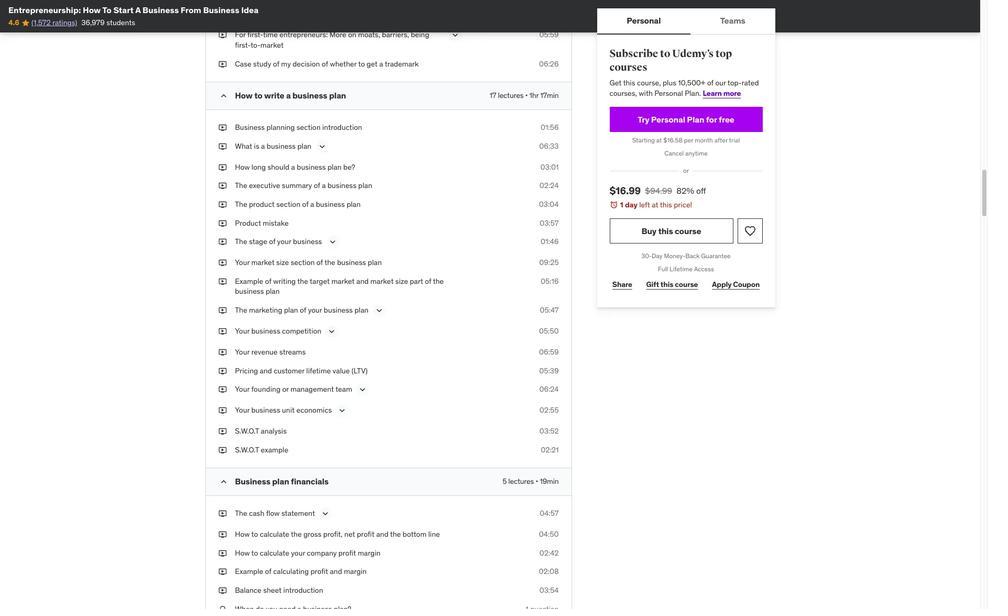 Task type: vqa. For each thing, say whether or not it's contained in the screenshot.
Example in Example of writing the target market and market size part of the business plan
yes



Task type: locate. For each thing, give the bounding box(es) containing it.
of
[[273, 59, 279, 68], [322, 59, 328, 68], [707, 78, 714, 88], [314, 181, 320, 190], [302, 200, 309, 209], [269, 237, 276, 246], [317, 258, 323, 267], [265, 277, 271, 286], [425, 277, 431, 286], [300, 306, 306, 315], [265, 567, 271, 577]]

1 vertical spatial calculate
[[260, 549, 289, 558]]

1 vertical spatial section
[[276, 200, 300, 209]]

show lecture description image for the marketing plan of your business plan
[[374, 306, 384, 316]]

0 vertical spatial personal
[[627, 15, 661, 26]]

4.6
[[8, 18, 19, 27]]

5 the from the top
[[235, 509, 247, 518]]

1 vertical spatial s.w.o.t
[[235, 445, 259, 455]]

show lecture description image down business planning section introduction
[[317, 141, 327, 152]]

4 xsmall image from the top
[[218, 141, 227, 152]]

8 xsmall image from the top
[[218, 347, 227, 358]]

5 your from the top
[[235, 406, 250, 415]]

entrepreneurship:
[[8, 5, 81, 15]]

to left protect
[[251, 9, 258, 19]]

6 xsmall image from the top
[[218, 277, 227, 287]]

15 xsmall image from the top
[[218, 605, 227, 610]]

this right buy
[[658, 226, 673, 236]]

0 vertical spatial margin
[[358, 549, 381, 558]]

04:50
[[539, 530, 559, 539]]

show lecture description image up profit,
[[320, 509, 331, 520]]

at right left
[[652, 200, 659, 210]]

1 your from the top
[[235, 258, 250, 267]]

36,979
[[81, 18, 105, 27]]

2 calculate from the top
[[260, 549, 289, 558]]

0 vertical spatial show lecture description image
[[450, 30, 460, 41]]

business down example of writing the target market and market size part of the business plan
[[324, 306, 353, 315]]

show lecture description image for the cash flow statement
[[320, 509, 331, 520]]

the left gross
[[291, 530, 302, 539]]

value
[[333, 366, 350, 376]]

1 vertical spatial or
[[282, 385, 289, 394]]

to for how to calculate your company profit margin
[[251, 549, 258, 558]]

0 horizontal spatial or
[[282, 385, 289, 394]]

example inside example of writing the target market and market size part of the business plan
[[235, 277, 263, 286]]

gift
[[646, 280, 659, 289]]

day
[[652, 252, 663, 260]]

the for the stage of your business
[[235, 237, 247, 246]]

0 vertical spatial lectures
[[498, 91, 524, 100]]

to inside subscribe to udemy's top courses
[[660, 47, 671, 60]]

profit
[[357, 530, 375, 539], [339, 549, 356, 558], [311, 567, 328, 577]]

how for how to write a business plan
[[235, 90, 253, 101]]

the for the marketing plan of your business plan
[[235, 306, 247, 315]]

s.w.o.t example
[[235, 445, 288, 455]]

or down customer
[[282, 385, 289, 394]]

1 example from the top
[[235, 277, 263, 286]]

how to calculate the gross profit, net profit and the bottom line
[[235, 530, 440, 539]]

gift this course link
[[644, 274, 701, 295]]

0 horizontal spatial show lecture description image
[[327, 237, 338, 247]]

2 your from the top
[[235, 326, 250, 336]]

size
[[276, 258, 289, 267], [395, 277, 408, 286]]

lectures right 5
[[508, 477, 534, 487]]

the right part
[[433, 277, 444, 286]]

2 xsmall image from the top
[[218, 59, 227, 69]]

barriers,
[[382, 30, 409, 40]]

1 vertical spatial example
[[235, 567, 263, 577]]

market down stage
[[251, 258, 275, 267]]

customer
[[274, 366, 305, 376]]

business down decision
[[293, 90, 327, 101]]

show lecture description image down example of writing the target market and market size part of the business plan
[[374, 306, 384, 316]]

anytime
[[686, 150, 708, 157]]

1 s.w.o.t from the top
[[235, 427, 259, 436]]

to for subscribe to udemy's top courses
[[660, 47, 671, 60]]

this for get
[[623, 78, 636, 88]]

to down cash
[[251, 530, 258, 539]]

a left moat
[[370, 9, 374, 19]]

how right small image
[[235, 90, 253, 101]]

and
[[357, 277, 369, 286], [260, 366, 272, 376], [376, 530, 389, 539], [330, 567, 342, 577]]

personal inside button
[[627, 15, 661, 26]]

the left cash
[[235, 509, 247, 518]]

apply coupon button
[[709, 274, 763, 295]]

how for how long should a business plan be?
[[235, 162, 250, 172]]

how up for
[[235, 9, 250, 19]]

to left udemy's at the right
[[660, 47, 671, 60]]

section up target on the top left of the page
[[291, 258, 315, 267]]

example for example of writing the target market and market size part of the business plan
[[235, 277, 263, 286]]

xsmall image
[[218, 9, 227, 19], [218, 162, 227, 173], [218, 181, 227, 191], [218, 218, 227, 229], [218, 258, 227, 268], [218, 277, 227, 287], [218, 306, 227, 316], [218, 347, 227, 358], [218, 366, 227, 376], [218, 385, 227, 395], [218, 406, 227, 416], [218, 549, 227, 559], [218, 567, 227, 578], [218, 586, 227, 596], [218, 605, 227, 610]]

sheet
[[263, 586, 282, 595]]

your for your revenue streams
[[235, 347, 250, 357]]

2 vertical spatial section
[[291, 258, 315, 267]]

show lecture description image for your business unit economics
[[337, 406, 348, 416]]

1 calculate from the top
[[260, 530, 289, 539]]

1 horizontal spatial size
[[395, 277, 408, 286]]

to
[[251, 9, 258, 19], [660, 47, 671, 60], [358, 59, 365, 68], [254, 90, 263, 101], [251, 530, 258, 539], [251, 549, 258, 558]]

lectures for how to write a business plan
[[498, 91, 524, 100]]

1 vertical spatial show lecture description image
[[327, 237, 338, 247]]

personal up subscribe
[[627, 15, 661, 26]]

of down the executive summary of a business plan on the left top
[[302, 200, 309, 209]]

trial
[[729, 137, 740, 144]]

show lecture description image right competition on the left of the page
[[327, 326, 337, 337]]

2 vertical spatial profit
[[311, 567, 328, 577]]

9 xsmall image from the top
[[218, 445, 227, 456]]

1 vertical spatial lectures
[[508, 477, 534, 487]]

company
[[307, 549, 337, 558]]

buy this course
[[642, 226, 701, 236]]

product
[[249, 200, 275, 209]]

• left 1hr
[[525, 91, 528, 100]]

to left write
[[254, 90, 263, 101]]

business down marketing at the left bottom of page
[[251, 326, 280, 336]]

get
[[367, 59, 378, 68]]

and down company
[[330, 567, 342, 577]]

and up founding at the bottom left of the page
[[260, 366, 272, 376]]

your for your business unit economics
[[235, 406, 250, 415]]

personal up $16.58
[[651, 114, 686, 125]]

how up 36,979
[[83, 5, 101, 15]]

course for buy this course
[[675, 226, 701, 236]]

at inside starting at $16.58 per month after trial cancel anytime
[[657, 137, 662, 144]]

your founding or management team
[[235, 385, 352, 394]]

the left target on the top left of the page
[[297, 277, 308, 286]]

1 horizontal spatial •
[[536, 477, 538, 487]]

1 horizontal spatial profit
[[339, 549, 356, 558]]

section right planning
[[297, 123, 321, 132]]

size inside example of writing the target market and market size part of the business plan
[[395, 277, 408, 286]]

0 horizontal spatial •
[[525, 91, 528, 100]]

how to calculate your company profit margin
[[235, 549, 381, 558]]

business right a
[[143, 5, 179, 15]]

show lecture description image right being
[[450, 30, 460, 41]]

first- down for
[[235, 40, 251, 50]]

margin
[[358, 549, 381, 558], [344, 567, 367, 577]]

business right small icon
[[235, 477, 271, 487]]

4 the from the top
[[235, 306, 247, 315]]

and right target on the top left of the page
[[357, 277, 369, 286]]

lectures for business plan financials
[[508, 477, 534, 487]]

02:55
[[540, 406, 559, 415]]

of inside get this course, plus 10,500+ of our top-rated courses, with personal plan.
[[707, 78, 714, 88]]

course inside button
[[675, 226, 701, 236]]

the for the cash flow statement
[[235, 509, 247, 518]]

your down stage
[[235, 258, 250, 267]]

tab list
[[597, 8, 775, 35]]

full
[[658, 265, 668, 273]]

1 vertical spatial first-
[[235, 40, 251, 50]]

0 vertical spatial calculate
[[260, 530, 289, 539]]

business down founding at the bottom left of the page
[[251, 406, 280, 415]]

2 s.w.o.t from the top
[[235, 445, 259, 455]]

rated
[[742, 78, 759, 88]]

to left get at top
[[358, 59, 365, 68]]

a
[[135, 5, 141, 15]]

• for how to write a business plan
[[525, 91, 528, 100]]

3 the from the top
[[235, 237, 247, 246]]

0 vertical spatial or
[[683, 167, 689, 175]]

calculate up calculating
[[260, 549, 289, 558]]

30-day money-back guarantee full lifetime access
[[642, 252, 731, 273]]

1 horizontal spatial show lecture description image
[[450, 30, 460, 41]]

show lecture description image
[[317, 141, 327, 152], [374, 306, 384, 316], [327, 326, 337, 337], [358, 385, 368, 395], [337, 406, 348, 416], [320, 509, 331, 520]]

example
[[235, 277, 263, 286], [235, 567, 263, 577]]

0 vertical spatial •
[[525, 91, 528, 100]]

more
[[330, 30, 346, 40]]

• left 19min
[[536, 477, 538, 487]]

11 xsmall image from the top
[[218, 530, 227, 540]]

show lecture description image up your market size section of the business plan
[[327, 237, 338, 247]]

calculate
[[260, 530, 289, 539], [260, 549, 289, 558]]

a right write
[[286, 90, 291, 101]]

1
[[620, 200, 624, 210]]

this inside button
[[658, 226, 673, 236]]

buy this course button
[[610, 219, 733, 244]]

revenue
[[251, 347, 278, 357]]

0 vertical spatial size
[[276, 258, 289, 267]]

04:57
[[540, 509, 559, 518]]

0 vertical spatial course
[[675, 226, 701, 236]]

example for example of calculating profit and margin
[[235, 567, 263, 577]]

or down anytime
[[683, 167, 689, 175]]

plan inside example of writing the target market and market size part of the business plan
[[266, 287, 280, 296]]

how left long
[[235, 162, 250, 172]]

section for product
[[276, 200, 300, 209]]

0 vertical spatial section
[[297, 123, 321, 132]]

small image
[[218, 91, 229, 101]]

s.w.o.t up 's.w.o.t example'
[[235, 427, 259, 436]]

economics
[[297, 406, 332, 415]]

calculate down the cash flow statement
[[260, 530, 289, 539]]

1 the from the top
[[235, 181, 247, 190]]

$94.99
[[645, 186, 673, 196]]

margin down how to calculate the gross profit, net profit and the bottom line
[[358, 549, 381, 558]]

the left "executive"
[[235, 181, 247, 190]]

a right get at top
[[379, 59, 383, 68]]

my
[[281, 59, 291, 68]]

introduction up the be?
[[322, 123, 362, 132]]

show lecture description image down team
[[337, 406, 348, 416]]

and left 'bottom'
[[376, 530, 389, 539]]

0 vertical spatial s.w.o.t
[[235, 427, 259, 436]]

02:42
[[540, 549, 559, 558]]

0 vertical spatial at
[[657, 137, 662, 144]]

business down the be?
[[328, 181, 357, 190]]

lectures right 17
[[498, 91, 524, 100]]

of left writing
[[265, 277, 271, 286]]

this right gift
[[661, 280, 674, 289]]

size up writing
[[276, 258, 289, 267]]

8 xsmall image from the top
[[218, 427, 227, 437]]

free
[[719, 114, 735, 125]]

$16.99 $94.99 82% off
[[610, 184, 706, 197]]

this up courses, on the top right
[[623, 78, 636, 88]]

introduction down example of calculating profit and margin
[[283, 586, 323, 595]]

your right protect
[[286, 9, 300, 19]]

your down pricing on the bottom left of page
[[235, 385, 250, 394]]

how
[[83, 5, 101, 15], [235, 9, 250, 19], [235, 90, 253, 101], [235, 162, 250, 172], [235, 530, 250, 539], [235, 549, 250, 558]]

the executive summary of a business plan
[[235, 181, 372, 190]]

•
[[525, 91, 528, 100], [536, 477, 538, 487]]

this inside get this course, plus 10,500+ of our top-rated courses, with personal plan.
[[623, 78, 636, 88]]

learn more link
[[703, 89, 741, 98]]

2 the from the top
[[235, 200, 247, 209]]

courses
[[610, 61, 648, 74]]

0 vertical spatial example
[[235, 277, 263, 286]]

and inside example of writing the target market and market size part of the business plan
[[357, 277, 369, 286]]

for first-time entrepreneurs: more on moats, barriers, being first-to-market
[[235, 30, 429, 50]]

the product section of a business plan
[[235, 200, 361, 209]]

pricing and customer lifetime value (ltv)
[[235, 366, 368, 376]]

example up balance
[[235, 567, 263, 577]]

1 vertical spatial size
[[395, 277, 408, 286]]

courses,
[[610, 89, 637, 98]]

competition
[[282, 326, 322, 336]]

example up marketing at the left bottom of page
[[235, 277, 263, 286]]

your down marketing at the left bottom of page
[[235, 326, 250, 336]]

17
[[490, 91, 496, 100]]

entrepreneurship: how to start a business from business idea
[[8, 5, 259, 15]]

profit down net
[[339, 549, 356, 558]]

top-
[[728, 78, 742, 88]]

introduction
[[322, 123, 362, 132], [283, 586, 323, 595]]

the
[[325, 258, 335, 267], [297, 277, 308, 286], [433, 277, 444, 286], [291, 530, 302, 539], [390, 530, 401, 539]]

s.w.o.t down the s.w.o.t analysis
[[235, 445, 259, 455]]

personal down "plus" on the top right of page
[[655, 89, 683, 98]]

buy
[[642, 226, 657, 236]]

01:46
[[541, 237, 559, 246]]

the left stage
[[235, 237, 247, 246]]

1 vertical spatial profit
[[339, 549, 356, 558]]

analysis
[[261, 427, 287, 436]]

how for how to calculate the gross profit, net profit and the bottom line
[[235, 530, 250, 539]]

(1,572 ratings)
[[31, 18, 77, 27]]

plus
[[663, 78, 677, 88]]

06:24
[[540, 385, 559, 394]]

course down lifetime at the right of page
[[675, 280, 698, 289]]

course up back
[[675, 226, 701, 236]]

trademark
[[385, 59, 419, 68]]

product mistake
[[235, 218, 289, 228]]

2 horizontal spatial profit
[[357, 530, 375, 539]]

margin down net
[[344, 567, 367, 577]]

1 vertical spatial course
[[675, 280, 698, 289]]

business left the by
[[301, 9, 330, 19]]

your for your market size section of the business plan
[[235, 258, 250, 267]]

• for business plan financials
[[536, 477, 538, 487]]

10 xsmall image from the top
[[218, 509, 227, 519]]

cash
[[249, 509, 264, 518]]

your up the s.w.o.t analysis
[[235, 406, 250, 415]]

12 xsmall image from the top
[[218, 549, 227, 559]]

your down mistake at the top left of the page
[[277, 237, 291, 246]]

3 your from the top
[[235, 347, 250, 357]]

personal inside get this course, plus 10,500+ of our top-rated courses, with personal plan.
[[655, 89, 683, 98]]

2 example from the top
[[235, 567, 263, 577]]

1 vertical spatial introduction
[[283, 586, 323, 595]]

executive
[[249, 181, 280, 190]]

business up marketing at the left bottom of page
[[235, 287, 264, 296]]

example
[[261, 445, 288, 455]]

market
[[261, 40, 284, 50], [251, 258, 275, 267], [332, 277, 355, 286], [371, 277, 394, 286]]

small image
[[218, 477, 229, 488]]

1 xsmall image from the top
[[218, 30, 227, 40]]

plan
[[329, 90, 346, 101], [298, 141, 312, 151], [328, 162, 342, 172], [358, 181, 372, 190], [347, 200, 361, 209], [368, 258, 382, 267], [266, 287, 280, 296], [284, 306, 298, 315], [355, 306, 369, 315], [272, 477, 289, 487]]

the up product
[[235, 200, 247, 209]]

1 horizontal spatial or
[[683, 167, 689, 175]]

calculate for your
[[260, 549, 289, 558]]

financials
[[291, 477, 329, 487]]

7 xsmall image from the top
[[218, 306, 227, 316]]

10 xsmall image from the top
[[218, 385, 227, 395]]

1 vertical spatial •
[[536, 477, 538, 487]]

business down planning
[[267, 141, 296, 151]]

to for how to write a business plan
[[254, 90, 263, 101]]

market left part
[[371, 277, 394, 286]]

profit down company
[[311, 567, 328, 577]]

9 xsmall image from the top
[[218, 366, 227, 376]]

this for buy
[[658, 226, 673, 236]]

team
[[336, 385, 352, 394]]

your up example of calculating profit and margin
[[291, 549, 305, 558]]

it
[[419, 9, 424, 19]]

1 vertical spatial personal
[[655, 89, 683, 98]]

the for the product section of a business plan
[[235, 200, 247, 209]]

11 xsmall image from the top
[[218, 406, 227, 416]]

4 your from the top
[[235, 385, 250, 394]]

business inside example of writing the target market and market size part of the business plan
[[235, 287, 264, 296]]

show lecture description image
[[450, 30, 460, 41], [327, 237, 338, 247]]

to up balance
[[251, 549, 258, 558]]

xsmall image
[[218, 30, 227, 40], [218, 59, 227, 69], [218, 123, 227, 133], [218, 141, 227, 152], [218, 200, 227, 210], [218, 237, 227, 247], [218, 326, 227, 337], [218, 427, 227, 437], [218, 445, 227, 456], [218, 509, 227, 519], [218, 530, 227, 540]]

36,979 students
[[81, 18, 135, 27]]



Task type: describe. For each thing, give the bounding box(es) containing it.
to for how to calculate the gross profit, net profit and the bottom line
[[251, 530, 258, 539]]

apply coupon
[[712, 280, 760, 289]]

share button
[[610, 274, 635, 295]]

business up what
[[235, 123, 265, 132]]

0 horizontal spatial profit
[[311, 567, 328, 577]]

lifetime
[[306, 366, 331, 376]]

market right target on the top left of the page
[[332, 277, 355, 286]]

apply
[[712, 280, 732, 289]]

net
[[344, 530, 355, 539]]

try personal plan for free link
[[610, 107, 763, 132]]

starting at $16.58 per month after trial cancel anytime
[[632, 137, 740, 157]]

03:01
[[541, 162, 559, 172]]

founding
[[251, 385, 281, 394]]

being
[[411, 30, 429, 40]]

your for protect
[[286, 9, 300, 19]]

06:26
[[539, 59, 559, 68]]

of left whether
[[322, 59, 328, 68]]

1 day left at this price!
[[620, 200, 692, 210]]

management
[[291, 385, 334, 394]]

per
[[684, 137, 694, 144]]

how for how to protect your business by creating a moat around it
[[235, 9, 250, 19]]

your for of
[[277, 237, 291, 246]]

a down the executive summary of a business plan on the left top
[[310, 200, 314, 209]]

course,
[[637, 78, 661, 88]]

streams
[[279, 347, 306, 357]]

your for your founding or management team
[[235, 385, 250, 394]]

s.w.o.t for s.w.o.t analysis
[[235, 427, 259, 436]]

a right the 'is'
[[261, 141, 265, 151]]

case study of my decision of whether to get a trademark
[[235, 59, 419, 68]]

money-
[[664, 252, 686, 260]]

the for the executive summary of a business plan
[[235, 181, 247, 190]]

the stage of your business
[[235, 237, 322, 246]]

planning
[[267, 123, 295, 132]]

to-
[[251, 40, 261, 50]]

13 xsmall image from the top
[[218, 567, 227, 578]]

guarantee
[[701, 252, 731, 260]]

learn more
[[703, 89, 741, 98]]

students
[[106, 18, 135, 27]]

business up the executive summary of a business plan on the left top
[[297, 162, 326, 172]]

show lecture description image for your founding or management team
[[358, 385, 368, 395]]

protect
[[260, 9, 284, 19]]

your business competition
[[235, 326, 322, 336]]

personal button
[[597, 8, 691, 34]]

your market size section of the business plan
[[235, 258, 382, 267]]

writing
[[273, 277, 296, 286]]

section for planning
[[297, 123, 321, 132]]

how to protect your business by creating a moat around it
[[235, 9, 424, 19]]

business up example of writing the target market and market size part of the business plan
[[337, 258, 366, 267]]

how for how to calculate your company profit margin
[[235, 549, 250, 558]]

product
[[235, 218, 261, 228]]

market inside for first-time entrepreneurs: more on moats, barriers, being first-to-market
[[261, 40, 284, 50]]

access
[[694, 265, 714, 273]]

starting
[[632, 137, 655, 144]]

05:50
[[539, 326, 559, 336]]

subscribe to udemy's top courses
[[610, 47, 732, 74]]

of left my
[[273, 59, 279, 68]]

left
[[639, 200, 650, 210]]

7 xsmall image from the top
[[218, 326, 227, 337]]

your up competition on the left of the page
[[308, 306, 322, 315]]

business down the executive summary of a business plan on the left top
[[316, 200, 345, 209]]

creating
[[342, 9, 369, 19]]

for
[[235, 30, 246, 40]]

06:33
[[539, 141, 559, 151]]

$16.99
[[610, 184, 641, 197]]

should
[[268, 162, 290, 172]]

the up target on the top left of the page
[[325, 258, 335, 267]]

what
[[235, 141, 252, 151]]

business left the idea
[[203, 5, 239, 15]]

06:59
[[539, 347, 559, 357]]

0 horizontal spatial size
[[276, 258, 289, 267]]

0 vertical spatial profit
[[357, 530, 375, 539]]

05:39
[[539, 366, 559, 376]]

marketing
[[249, 306, 282, 315]]

05:16
[[541, 277, 559, 286]]

5 xsmall image from the top
[[218, 200, 227, 210]]

your for your business competition
[[235, 326, 250, 336]]

02:21
[[541, 445, 559, 455]]

show lecture description image for for first-time entrepreneurs: more on moats, barriers, being first-to-market
[[450, 30, 460, 41]]

this down "$94.99"
[[660, 200, 672, 210]]

moats,
[[358, 30, 380, 40]]

s.w.o.t for s.w.o.t example
[[235, 445, 259, 455]]

$16.58
[[664, 137, 683, 144]]

the left 'bottom'
[[390, 530, 401, 539]]

to for how to protect your business by creating a moat around it
[[251, 9, 258, 19]]

business plan financials
[[235, 477, 329, 487]]

summary
[[282, 181, 312, 190]]

share
[[613, 280, 632, 289]]

(ltv)
[[352, 366, 368, 376]]

show lecture description image for what is a business plan
[[317, 141, 327, 152]]

a right summary
[[322, 181, 326, 190]]

of right stage
[[269, 237, 276, 246]]

17min
[[540, 91, 559, 100]]

off
[[697, 186, 706, 196]]

1hr
[[530, 91, 539, 100]]

0 vertical spatial introduction
[[322, 123, 362, 132]]

this for gift
[[661, 280, 674, 289]]

01:56
[[541, 123, 559, 132]]

show lecture description image for your business competition
[[327, 326, 337, 337]]

30-
[[642, 252, 652, 260]]

0 vertical spatial first-
[[248, 30, 263, 40]]

3 xsmall image from the top
[[218, 123, 227, 133]]

cancel
[[665, 150, 684, 157]]

of up 'sheet'
[[265, 567, 271, 577]]

of up target on the top left of the page
[[317, 258, 323, 267]]

a right should
[[291, 162, 295, 172]]

study
[[253, 59, 271, 68]]

tab list containing personal
[[597, 8, 775, 35]]

month
[[695, 137, 713, 144]]

1 xsmall image from the top
[[218, 9, 227, 19]]

5 xsmall image from the top
[[218, 258, 227, 268]]

the cash flow statement
[[235, 509, 315, 518]]

of right summary
[[314, 181, 320, 190]]

pricing
[[235, 366, 258, 376]]

add to wishlist image
[[744, 225, 757, 238]]

business up your market size section of the business plan
[[293, 237, 322, 246]]

udemy's
[[672, 47, 714, 60]]

17 lectures • 1hr 17min
[[490, 91, 559, 100]]

14 xsmall image from the top
[[218, 586, 227, 596]]

show lecture description image for the stage of your business
[[327, 237, 338, 247]]

part
[[410, 277, 423, 286]]

of right part
[[425, 277, 431, 286]]

4 xsmall image from the top
[[218, 218, 227, 229]]

6 xsmall image from the top
[[218, 237, 227, 247]]

of up competition on the left of the page
[[300, 306, 306, 315]]

statement
[[282, 509, 315, 518]]

alarm image
[[610, 201, 618, 209]]

3 xsmall image from the top
[[218, 181, 227, 191]]

example of writing the target market and market size part of the business plan
[[235, 277, 444, 296]]

calculate for the
[[260, 530, 289, 539]]

plan.
[[685, 89, 701, 98]]

get this course, plus 10,500+ of our top-rated courses, with personal plan.
[[610, 78, 759, 98]]

02:24
[[540, 181, 559, 190]]

your for calculate
[[291, 549, 305, 558]]

03:54
[[540, 586, 559, 595]]

2 xsmall image from the top
[[218, 162, 227, 173]]

mistake
[[263, 218, 289, 228]]

day
[[625, 200, 638, 210]]

price!
[[674, 200, 692, 210]]

03:04
[[539, 200, 559, 209]]

write
[[264, 90, 284, 101]]

bottom
[[403, 530, 427, 539]]

1 vertical spatial margin
[[344, 567, 367, 577]]

start
[[113, 5, 134, 15]]

5
[[503, 477, 507, 487]]

course for gift this course
[[675, 280, 698, 289]]

1 vertical spatial at
[[652, 200, 659, 210]]

2 vertical spatial personal
[[651, 114, 686, 125]]



